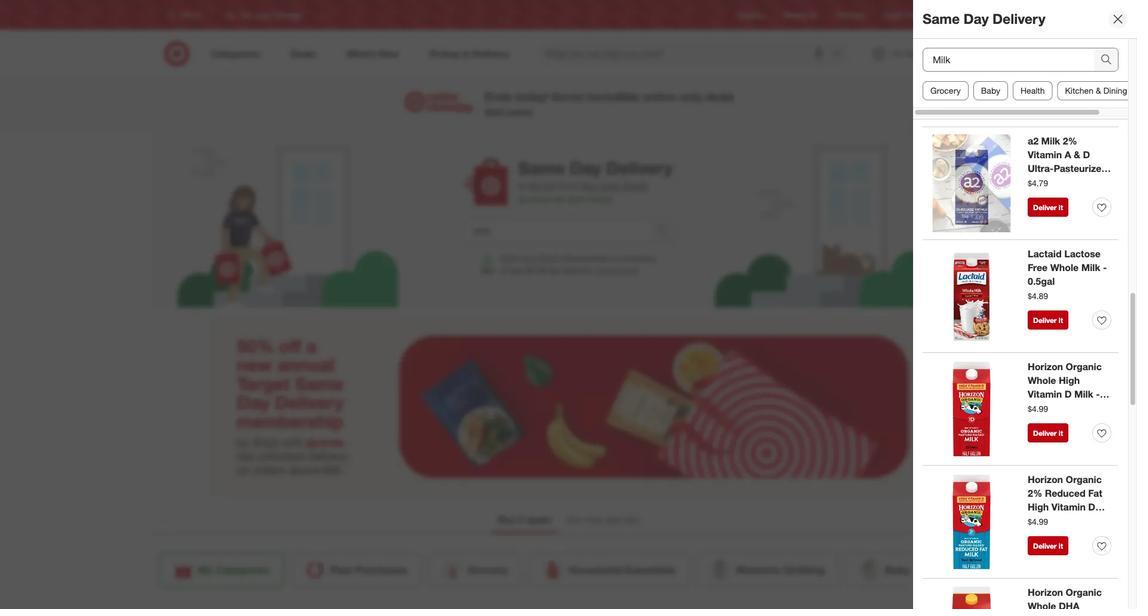 Task type: locate. For each thing, give the bounding box(es) containing it.
oz down a
[[1056, 177, 1067, 188]]

deliver down "$4.89"
[[1034, 316, 1057, 325]]

beauty button
[[931, 553, 1020, 587]]

horizon inside "horizon organic 2% reduced fat high vitamin d milk - 0.5gal"
[[1028, 474, 1064, 486]]

0 vertical spatial grocery
[[931, 85, 961, 96]]

2 vertical spatial delivery
[[275, 392, 344, 413]]

horizon organic whole dha omega-3 milk - 0.5gal image
[[923, 586, 1021, 609], [923, 586, 1021, 609]]

milk inside horizon organic whole high vitamin d milk - 0.5gal
[[1075, 389, 1094, 400]]

membership up delivery.
[[562, 253, 609, 264]]

redcard
[[837, 10, 865, 19]]

target left circle
[[884, 10, 904, 19]]

1 organic from the top
[[1066, 361, 1102, 373]]

0 horizontal spatial shipt
[[252, 436, 279, 450]]

Find items for Same Day Delivery search field
[[464, 220, 650, 243]]

2%
[[1063, 136, 1078, 147], [1028, 488, 1043, 500]]

1 horizontal spatial membership
[[562, 253, 609, 264]]

delivery up find items for delivery search field
[[993, 11, 1046, 27]]

0 vertical spatial delivery
[[993, 11, 1046, 27]]

0 horizontal spatial oz
[[1028, 64, 1039, 75]]

1 vertical spatial delivery
[[606, 157, 673, 178]]

it for 59
[[1059, 90, 1064, 99]]

2 $4.79 from the top
[[1028, 178, 1049, 189]]

d inside "horizon organic 2% reduced fat high vitamin d milk - 0.5gal"
[[1089, 502, 1096, 513]]

0 horizontal spatial target
[[237, 373, 290, 395]]

a2 down "health" button on the top of the page
[[1028, 136, 1039, 147]]

same inside same day delivery to 95123 from san jose south as soon as 2pm today
[[518, 157, 565, 178]]

1 vertical spatial day
[[570, 157, 602, 178]]

1 vertical spatial fl
[[1048, 177, 1054, 188]]

0 vertical spatial $4.79
[[1028, 65, 1049, 76]]

1 $4.99 from the top
[[1028, 404, 1049, 414]]

1 vertical spatial baby
[[885, 564, 910, 576]]

off
[[279, 335, 301, 357]]

2 deliver it from the top
[[1034, 203, 1064, 212]]

1 horizontal spatial 59
[[1091, 50, 1102, 62]]

2% inside a2 milk 2% vitamin a & d ultra-pasteurized - 59 fl oz
[[1063, 136, 1078, 147]]

you
[[566, 514, 582, 526]]

2% inside "horizon organic 2% reduced fat high vitamin d milk - 0.5gal"
[[1028, 488, 1043, 500]]

1 vertical spatial horizon
[[1028, 474, 1064, 486]]

target
[[884, 10, 904, 19], [237, 373, 290, 395]]

ultra- inside a2 milk 2% vitamin a & d ultra-pasteurized - 59 fl oz
[[1028, 163, 1054, 175]]

2 vertical spatial horizon
[[1028, 587, 1064, 599]]

0 vertical spatial horizon
[[1028, 361, 1064, 373]]

1 horizontal spatial same
[[518, 157, 565, 178]]

organic inside horizon organic whole high vitamin d milk - 0.5gal
[[1066, 361, 1102, 373]]

1 horizontal spatial fl
[[1104, 50, 1110, 62]]

2% up a
[[1063, 136, 1078, 147]]

1 vertical spatial target
[[237, 373, 290, 395]]

deliver it down "horizon organic 2% reduced fat high vitamin d milk - 0.5gal"
[[1034, 542, 1064, 551]]

3 deliver it from the top
[[1034, 316, 1064, 325]]

organic inside "horizon organic 2% reduced fat high vitamin d milk - 0.5gal"
[[1066, 474, 1102, 486]]

to
[[518, 180, 527, 191]]

shipt right by
[[252, 436, 279, 450]]

0 vertical spatial fl
[[1104, 50, 1110, 62]]

deliver left kitchen
[[1034, 90, 1057, 99]]

1 horizontal spatial grocery
[[931, 85, 961, 96]]

delivery inside the 50% off a new annual target same day delivery membership
[[275, 392, 344, 413]]

50%
[[237, 335, 274, 357]]

cyber monday target deals image
[[403, 88, 475, 117]]

also
[[605, 514, 623, 526]]

1 vertical spatial $4.79
[[1028, 178, 1049, 189]]

0 horizontal spatial grocery
[[468, 564, 508, 576]]

you may also like
[[566, 514, 639, 526]]

circle
[[906, 10, 924, 19]]

day
[[964, 11, 989, 27], [570, 157, 602, 178], [237, 392, 270, 413]]

annual
[[277, 354, 335, 376]]

grocery button
[[923, 81, 969, 100], [429, 553, 522, 587]]

it down a2 milk 2% vitamin a & d ultra-pasteurized - 59 fl oz
[[1059, 203, 1064, 212]]

1 vertical spatial start
[[501, 253, 519, 264]]

delivery inside same day delivery to 95123 from san jose south as soon as 2pm today
[[606, 157, 673, 178]]

0 horizontal spatial &
[[1074, 149, 1081, 161]]

deliver it for a2 milk 2% vitamin a & d ultra-pasteurized - 59 fl oz
[[1034, 203, 1064, 212]]

2 a2 from the top
[[1028, 136, 1039, 147]]

pasteurized inside a2 milk 2% vitamin a & d ultra-pasteurized - 59 fl oz
[[1054, 163, 1108, 175]]

milk inside lactaid lactose free whole milk - 0.5gal
[[1082, 262, 1101, 274]]

0 horizontal spatial fl
[[1048, 177, 1054, 188]]

fl inside a2 milk 2% vitamin a & d ultra-pasteurized - 59 fl oz
[[1048, 177, 1054, 188]]

pasteurized up health
[[1028, 50, 1082, 62]]

same inside dialog
[[923, 11, 960, 27]]

0 vertical spatial $4.99
[[1028, 404, 1049, 414]]

day up san
[[570, 157, 602, 178]]

free
[[1028, 262, 1048, 274]]

buy it again link
[[491, 508, 559, 533]]

again
[[527, 514, 552, 526]]

1 horizontal spatial grocery button
[[923, 81, 969, 100]]

start down ends
[[485, 106, 505, 117]]

horizon organic whole high vitamin d milk - 0.5gal
[[1028, 361, 1102, 414]]

2 vertical spatial organic
[[1066, 587, 1102, 599]]

1 horizontal spatial high
[[1059, 375, 1080, 387]]

2 organic from the top
[[1066, 474, 1102, 486]]

2 deliver from the top
[[1034, 203, 1057, 212]]

0 vertical spatial 0.5gal
[[1028, 276, 1055, 288]]

deliver down horizon organic whole high vitamin d milk - 0.5gal at the right bottom
[[1034, 429, 1057, 438]]

$4.99
[[1028, 404, 1049, 414], [1028, 517, 1049, 527]]

2 vertical spatial same
[[295, 373, 343, 395]]

2 horizontal spatial delivery
[[993, 11, 1046, 27]]

0 vertical spatial &
[[1096, 85, 1102, 96]]

95123
[[529, 180, 556, 191]]

ultra-
[[1075, 36, 1101, 48], [1028, 163, 1054, 175]]

a2 milk whole vitamin d ultra- pasteurized - 59 fl oz link
[[1028, 22, 1112, 75]]

0 vertical spatial baby button
[[974, 81, 1008, 100]]

1 vertical spatial baby button
[[846, 553, 924, 587]]

$4.89
[[1028, 291, 1049, 301]]

1 vertical spatial organic
[[1066, 474, 1102, 486]]

start up or
[[501, 253, 519, 264]]

0 vertical spatial membership
[[562, 253, 609, 264]]

by shipt with
[[237, 436, 306, 450]]

membership inside the 50% off a new annual target same day delivery membership
[[237, 410, 343, 432]]

today
[[589, 193, 613, 205]]

deliver it up 'lactaid'
[[1034, 203, 1064, 212]]

milk inside a2 milk whole vitamin d ultra- pasteurized - 59 fl oz
[[1042, 23, 1061, 34]]

vitamin inside "horizon organic 2% reduced fat high vitamin d milk - 0.5gal"
[[1052, 502, 1086, 513]]

1 horizon from the top
[[1028, 361, 1064, 373]]

0 vertical spatial ultra-
[[1075, 36, 1101, 48]]

0 horizontal spatial 2%
[[1028, 488, 1043, 500]]

shipt up per
[[540, 253, 559, 264]]

0 vertical spatial shipt
[[540, 253, 559, 264]]

2 vertical spatial day
[[237, 392, 270, 413]]

fat
[[1089, 488, 1103, 500]]

3 deliver from the top
[[1034, 316, 1057, 325]]

day inside same day delivery to 95123 from san jose south as soon as 2pm today
[[570, 157, 602, 178]]

1 vertical spatial pasteurized
[[1054, 163, 1108, 175]]

as down "from"
[[555, 193, 565, 205]]

baby button
[[974, 81, 1008, 100], [846, 553, 924, 587]]

1 vertical spatial shipt
[[252, 436, 279, 450]]

a2 up find items for delivery search field
[[1028, 23, 1039, 34]]

1 a2 from the top
[[1028, 23, 1039, 34]]

day inside dialog
[[964, 11, 989, 27]]

- inside horizon organic whole high vitamin d milk - 0.5gal
[[1096, 389, 1100, 400]]

horizon
[[1028, 361, 1064, 373], [1028, 474, 1064, 486], [1028, 587, 1064, 599]]

delivery up south
[[606, 157, 673, 178]]

2 $4.99 from the top
[[1028, 517, 1049, 527]]

0 vertical spatial oz
[[1028, 64, 1039, 75]]

like
[[625, 514, 639, 526]]

deliver it down "$4.89"
[[1034, 316, 1064, 325]]

deliver it button for lactaid lactose free whole milk - 0.5gal
[[1028, 311, 1069, 330]]

2pm
[[567, 193, 586, 205]]

day right find
[[964, 11, 989, 27]]

whole inside horizon organic whole dh
[[1028, 601, 1057, 609]]

4 deliver it button from the top
[[1028, 424, 1069, 443]]

1 deliver from the top
[[1034, 90, 1057, 99]]

& right a
[[1074, 149, 1081, 161]]

2 vertical spatial 0.5gal
[[1056, 515, 1084, 527]]

2% left reduced
[[1028, 488, 1043, 500]]

whole inside a2 milk whole vitamin d ultra- pasteurized - 59 fl oz
[[1063, 23, 1092, 34]]

0 vertical spatial 59
[[1091, 50, 1102, 62]]

horizon for reduced
[[1028, 474, 1064, 486]]

deliver it left kitchen
[[1034, 90, 1064, 99]]

whole for a2 milk whole vitamin d ultra- pasteurized - 59 fl oz
[[1063, 23, 1092, 34]]

1 horizontal spatial &
[[1096, 85, 1102, 96]]

1 vertical spatial membership
[[237, 410, 343, 432]]

&
[[1096, 85, 1102, 96], [1074, 149, 1081, 161]]

. get unlimited delivery on orders above $35.
[[237, 436, 348, 477]]

0 vertical spatial organic
[[1066, 361, 1102, 373]]

a2 inside a2 milk whole vitamin d ultra- pasteurized - 59 fl oz
[[1028, 23, 1039, 34]]

- inside a2 milk whole vitamin d ultra- pasteurized - 59 fl oz
[[1085, 50, 1088, 62]]

4 deliver it from the top
[[1034, 429, 1064, 438]]

1 vertical spatial oz
[[1056, 177, 1067, 188]]

1 horizontal spatial oz
[[1056, 177, 1067, 188]]

1 vertical spatial ultra-
[[1028, 163, 1054, 175]]

horizon organic 2% reduced fat high vitamin d milk - 0.5gal link
[[1028, 473, 1112, 527]]

d
[[1065, 36, 1072, 48], [1083, 149, 1091, 161], [1065, 389, 1072, 400], [1089, 502, 1096, 513]]

kitchen & dining button
[[1058, 81, 1135, 100]]

1 vertical spatial &
[[1074, 149, 1081, 161]]

1 horizontal spatial day
[[570, 157, 602, 178]]

59 inside a2 milk whole vitamin d ultra- pasteurized - 59 fl oz
[[1091, 50, 1102, 62]]

horizon inside horizon organic whole high vitamin d milk - 0.5gal
[[1028, 361, 1064, 373]]

0 horizontal spatial baby
[[885, 564, 910, 576]]

it down lactaid lactose free whole milk - 0.5gal
[[1059, 316, 1064, 325]]

target circle
[[884, 10, 924, 19]]

3 horizon from the top
[[1028, 587, 1064, 599]]

lactaid
[[1028, 249, 1062, 260]]

pasteurized
[[1028, 50, 1082, 62], [1054, 163, 1108, 175]]

1 vertical spatial 59
[[1035, 177, 1045, 188]]

organic for reduced
[[1066, 474, 1102, 486]]

high inside horizon organic whole high vitamin d milk - 0.5gal
[[1059, 375, 1080, 387]]

it
[[1059, 90, 1064, 99], [1059, 203, 1064, 212], [1059, 316, 1064, 325], [1059, 429, 1064, 438], [518, 514, 524, 526], [1059, 542, 1064, 551]]

5 deliver from the top
[[1034, 542, 1057, 551]]

1 deliver it button from the top
[[1028, 85, 1069, 104]]

0 vertical spatial pasteurized
[[1028, 50, 1082, 62]]

kitchen
[[1066, 85, 1094, 96]]

- inside "horizon organic 2% reduced fat high vitamin d milk - 0.5gal"
[[1050, 515, 1054, 527]]

same day delivery dialog
[[914, 0, 1138, 609]]

vitamin inside a2 milk 2% vitamin a & d ultra-pasteurized - 59 fl oz
[[1028, 149, 1062, 161]]

3 deliver it button from the top
[[1028, 311, 1069, 330]]

ultra- inside a2 milk whole vitamin d ultra- pasteurized - 59 fl oz
[[1075, 36, 1101, 48]]

my
[[198, 564, 213, 576]]

1 vertical spatial 2%
[[1028, 488, 1043, 500]]

d inside a2 milk whole vitamin d ultra- pasteurized - 59 fl oz
[[1065, 36, 1072, 48]]

day inside the 50% off a new annual target same day delivery membership
[[237, 392, 270, 413]]

same day delivery to 95123 from san jose south as soon as 2pm today
[[518, 157, 673, 205]]

my categories button
[[160, 553, 284, 587]]

whole for horizon organic whole dh
[[1028, 601, 1057, 609]]

1 horizontal spatial baby button
[[974, 81, 1008, 100]]

0 horizontal spatial membership
[[237, 410, 343, 432]]

vitamin
[[1028, 36, 1062, 48], [1028, 149, 1062, 161], [1028, 389, 1062, 400], [1052, 502, 1086, 513]]

a2 inside a2 milk 2% vitamin a & d ultra-pasteurized - 59 fl oz
[[1028, 136, 1039, 147]]

1 horizontal spatial 2%
[[1063, 136, 1078, 147]]

1 horizontal spatial shipt
[[540, 253, 559, 264]]

1 vertical spatial high
[[1028, 502, 1049, 513]]

1 vertical spatial same
[[518, 157, 565, 178]]

4 deliver from the top
[[1034, 429, 1057, 438]]

it down horizon organic whole high vitamin d milk - 0.5gal at the right bottom
[[1059, 429, 1064, 438]]

3 organic from the top
[[1066, 587, 1102, 599]]

deliver it button for horizon organic 2% reduced fat high vitamin d milk - 0.5gal
[[1028, 537, 1069, 556]]

target inside the 50% off a new annual target same day delivery membership
[[237, 373, 290, 395]]

same
[[923, 11, 960, 27], [518, 157, 565, 178], [295, 373, 343, 395]]

delivery down annual
[[275, 392, 344, 413]]

2% for high
[[1028, 488, 1043, 500]]

0.5gal inside "horizon organic 2% reduced fat high vitamin d milk - 0.5gal"
[[1056, 515, 1084, 527]]

membership up with
[[237, 410, 343, 432]]

0 horizontal spatial delivery
[[275, 392, 344, 413]]

0.5gal inside horizon organic whole high vitamin d milk - 0.5gal
[[1028, 402, 1055, 414]]

1 vertical spatial a2
[[1028, 136, 1039, 147]]

2 horizon from the top
[[1028, 474, 1064, 486]]

a2 milk 2% vitamin a & d ultra-pasteurized - 59 fl oz image
[[923, 135, 1021, 233], [923, 135, 1021, 233]]

5 deliver it button from the top
[[1028, 537, 1069, 556]]

kitchen & dining
[[1066, 85, 1128, 96]]

0 horizontal spatial ultra-
[[1028, 163, 1054, 175]]

0 vertical spatial 2%
[[1063, 136, 1078, 147]]

grocery inside same day delivery dialog
[[931, 85, 961, 96]]

delivery inside same day delivery dialog
[[993, 11, 1046, 27]]

- inside lactaid lactose free whole milk - 0.5gal
[[1103, 262, 1107, 274]]

1 vertical spatial $4.99
[[1028, 517, 1049, 527]]

0 horizontal spatial day
[[237, 392, 270, 413]]

weekly ad link
[[784, 10, 817, 20]]

0 horizontal spatial baby button
[[846, 553, 924, 587]]

1 horizontal spatial ultra-
[[1075, 36, 1101, 48]]

pasteurized down a
[[1054, 163, 1108, 175]]

0 horizontal spatial 59
[[1035, 177, 1045, 188]]

online-
[[643, 90, 680, 103]]

5 deliver it from the top
[[1034, 542, 1064, 551]]

horizon organic 2% reduced fat high vitamin d milk - 0.5gal image
[[923, 473, 1021, 571], [923, 473, 1021, 571]]

2 deliver it button from the top
[[1028, 198, 1069, 217]]

health button
[[1013, 81, 1053, 100]]

it for 0.5gal
[[1059, 429, 1064, 438]]

1 horizontal spatial target
[[884, 10, 904, 19]]

weekly
[[784, 10, 807, 19]]

learn more
[[597, 265, 639, 276]]

oz up health
[[1028, 64, 1039, 75]]

lactaid lactose free whole milk - 0.5gal image
[[923, 248, 1021, 346], [923, 248, 1021, 346]]

as down to
[[518, 193, 528, 205]]

target circle link
[[884, 10, 924, 20]]

shipt
[[540, 253, 559, 264], [252, 436, 279, 450]]

fl inside a2 milk whole vitamin d ultra- pasteurized - 59 fl oz
[[1104, 50, 1110, 62]]

0 vertical spatial a2
[[1028, 23, 1039, 34]]

day down the new
[[237, 392, 270, 413]]

baby inside same day delivery dialog
[[982, 85, 1001, 96]]

or
[[501, 265, 508, 276]]

0 horizontal spatial high
[[1028, 502, 1049, 513]]

0 vertical spatial baby
[[982, 85, 1001, 96]]

whole inside horizon organic whole high vitamin d milk - 0.5gal
[[1028, 375, 1057, 387]]

start inside ends today! score incredible online-only deals start saving
[[485, 106, 505, 117]]

deliver it button
[[1028, 85, 1069, 104], [1028, 198, 1069, 217], [1028, 311, 1069, 330], [1028, 424, 1069, 443], [1028, 537, 1069, 556]]

2 horizontal spatial same
[[923, 11, 960, 27]]

find stores
[[943, 10, 980, 19]]

deliver it down horizon organic whole high vitamin d milk - 0.5gal at the right bottom
[[1034, 429, 1064, 438]]

1 deliver it from the top
[[1034, 90, 1064, 99]]

deliver down "horizon organic 2% reduced fat high vitamin d milk - 0.5gal"
[[1034, 542, 1057, 551]]

membership
[[562, 253, 609, 264], [237, 410, 343, 432]]

0 horizontal spatial same
[[295, 373, 343, 395]]

same inside the 50% off a new annual target same day delivery membership
[[295, 373, 343, 395]]

1 horizontal spatial as
[[555, 193, 565, 205]]

milk inside "horizon organic 2% reduced fat high vitamin d milk - 0.5gal"
[[1028, 515, 1047, 527]]

0 vertical spatial start
[[485, 106, 505, 117]]

1 $4.79 from the top
[[1028, 65, 1049, 76]]

organic inside horizon organic whole dh
[[1066, 587, 1102, 599]]

vitamin inside a2 milk whole vitamin d ultra- pasteurized - 59 fl oz
[[1028, 36, 1062, 48]]

1 horizontal spatial baby
[[982, 85, 1001, 96]]

0 vertical spatial high
[[1059, 375, 1080, 387]]

& left dining
[[1096, 85, 1102, 96]]

horizon organic whole high vitamin d milk - 0.5gal link
[[1028, 361, 1112, 414]]

2 horizontal spatial day
[[964, 11, 989, 27]]

same for same day delivery
[[923, 11, 960, 27]]

whole
[[1063, 23, 1092, 34], [1051, 262, 1079, 274], [1028, 375, 1057, 387], [1028, 601, 1057, 609]]

a2 milk whole vitamin d ultra-pasteurized - 59 fl oz image
[[923, 22, 1021, 120], [923, 22, 1021, 120]]

it down "horizon organic 2% reduced fat high vitamin d milk - 0.5gal"
[[1059, 542, 1064, 551]]

horizon organic whole high vitamin d milk - 0.5gal image
[[923, 361, 1021, 459], [923, 361, 1021, 459]]

jose
[[600, 180, 620, 191]]

deliver it
[[1034, 90, 1064, 99], [1034, 203, 1064, 212], [1034, 316, 1064, 325], [1034, 429, 1064, 438], [1034, 542, 1064, 551]]

1 horizontal spatial delivery
[[606, 157, 673, 178]]

past
[[330, 564, 352, 576]]

.
[[343, 436, 347, 450]]

0 vertical spatial same
[[923, 11, 960, 27]]

0 vertical spatial day
[[964, 11, 989, 27]]

it left kitchen
[[1059, 90, 1064, 99]]

deliver up 'lactaid'
[[1034, 203, 1057, 212]]

horizon organic 2% reduced fat high vitamin d milk - 0.5gal
[[1028, 474, 1103, 527]]

delivery for same day delivery to 95123 from san jose south as soon as 2pm today
[[606, 157, 673, 178]]

1 vertical spatial 0.5gal
[[1028, 402, 1055, 414]]

san
[[581, 180, 597, 191]]

0 horizontal spatial as
[[518, 193, 528, 205]]

start
[[485, 106, 505, 117], [501, 253, 519, 264]]

target down the 50%
[[237, 373, 290, 395]]

may
[[584, 514, 602, 526]]

$4.79
[[1028, 65, 1049, 76], [1028, 178, 1049, 189]]

1 vertical spatial grocery button
[[429, 553, 522, 587]]



Task type: describe. For each thing, give the bounding box(es) containing it.
$4.79 for oz
[[1028, 65, 1049, 76]]

d inside a2 milk 2% vitamin a & d ultra-pasteurized - 59 fl oz
[[1083, 149, 1091, 161]]

beauty
[[971, 564, 1006, 576]]

a2 milk 2% vitamin a & d ultra-pasteurized - 59 fl oz link
[[1028, 135, 1112, 188]]

past purchases
[[330, 564, 408, 576]]

day for same day delivery
[[964, 11, 989, 27]]

orders
[[253, 463, 286, 477]]

whole for horizon organic whole high vitamin d milk - 0.5gal
[[1028, 375, 1057, 387]]

it right buy
[[518, 514, 524, 526]]

delivery for same day delivery
[[993, 11, 1046, 27]]

your
[[521, 253, 537, 264]]

new
[[237, 354, 272, 376]]

- inside a2 milk 2% vitamin a & d ultra-pasteurized - 59 fl oz
[[1028, 177, 1032, 188]]

get
[[237, 450, 255, 463]]

horizon for high
[[1028, 361, 1064, 373]]

unlimited
[[259, 450, 305, 463]]

whole inside lactaid lactose free whole milk - 0.5gal
[[1051, 262, 1079, 274]]

today!
[[515, 90, 549, 103]]

registry link
[[738, 10, 764, 20]]

it for pasteurized
[[1059, 203, 1064, 212]]

target black friday image
[[210, 317, 927, 497]]

59 inside a2 milk 2% vitamin a & d ultra-pasteurized - 59 fl oz
[[1035, 177, 1045, 188]]

& inside a2 milk 2% vitamin a & d ultra-pasteurized - 59 fl oz
[[1074, 149, 1081, 161]]

shipt inside start your shipt membership at checkout, or pay $9.99 per delivery.
[[540, 253, 559, 264]]

a2 for a2 milk whole vitamin d ultra- pasteurized - 59 fl oz
[[1028, 23, 1039, 34]]

household
[[569, 564, 622, 576]]

delivery
[[308, 450, 348, 463]]

find
[[943, 10, 957, 19]]

start your shipt membership at checkout, or pay $9.99 per delivery.
[[501, 253, 657, 276]]

buy it again
[[498, 514, 552, 526]]

deliver it for lactaid lactose free whole milk - 0.5gal
[[1034, 316, 1064, 325]]

membership inside start your shipt membership at checkout, or pay $9.99 per delivery.
[[562, 253, 609, 264]]

high inside "horizon organic 2% reduced fat high vitamin d milk - 0.5gal"
[[1028, 502, 1049, 513]]

oz inside a2 milk 2% vitamin a & d ultra-pasteurized - 59 fl oz
[[1056, 177, 1067, 188]]

learn more button
[[597, 265, 639, 277]]

50% off a new annual target same day delivery membership
[[237, 335, 344, 432]]

ad
[[809, 10, 817, 19]]

it for milk
[[1059, 542, 1064, 551]]

deliver it button for a2 milk whole vitamin d ultra- pasteurized - 59 fl oz
[[1028, 85, 1069, 104]]

$4.99 for 0.5gal
[[1028, 404, 1049, 414]]

clothing
[[783, 564, 825, 576]]

2% for &
[[1063, 136, 1078, 147]]

deliver it button for a2 milk 2% vitamin a & d ultra-pasteurized - 59 fl oz
[[1028, 198, 1069, 217]]

incredible
[[586, 90, 640, 103]]

my categories
[[198, 564, 270, 576]]

same for same day delivery to 95123 from san jose south as soon as 2pm today
[[518, 157, 565, 178]]

women's clothing
[[736, 564, 825, 576]]

$4.79 for 59
[[1028, 178, 1049, 189]]

0 vertical spatial grocery button
[[923, 81, 969, 100]]

dining
[[1104, 85, 1128, 96]]

deliver for a2 milk whole vitamin d ultra- pasteurized - 59 fl oz
[[1034, 90, 1057, 99]]

a2 for a2 milk 2% vitamin a & d ultra-pasteurized - 59 fl oz
[[1028, 136, 1039, 147]]

soon
[[531, 193, 552, 205]]

ends
[[485, 90, 512, 103]]

deliver it for horizon organic whole high vitamin d milk - 0.5gal
[[1034, 429, 1064, 438]]

deliver it for horizon organic 2% reduced fat high vitamin d milk - 0.5gal
[[1034, 542, 1064, 551]]

search
[[828, 49, 856, 61]]

women's clothing button
[[697, 553, 839, 587]]

deliver it button for horizon organic whole high vitamin d milk - 0.5gal
[[1028, 424, 1069, 443]]

$4.99 for milk
[[1028, 517, 1049, 527]]

& inside kitchen & dining button
[[1096, 85, 1102, 96]]

learn
[[597, 265, 618, 276]]

deliver for horizon organic whole high vitamin d milk - 0.5gal
[[1034, 429, 1057, 438]]

a2 milk 2% vitamin a & d ultra-pasteurized - 59 fl oz
[[1028, 136, 1108, 188]]

1 as from the left
[[518, 193, 528, 205]]

d inside horizon organic whole high vitamin d milk - 0.5gal
[[1065, 389, 1072, 400]]

ends today! score incredible online-only deals start saving
[[485, 90, 734, 117]]

categories
[[216, 564, 270, 576]]

deliver for a2 milk 2% vitamin a & d ultra-pasteurized - 59 fl oz
[[1034, 203, 1057, 212]]

horizon organic whole dh link
[[1028, 586, 1112, 609]]

you may also like link
[[559, 508, 647, 533]]

household essentials
[[569, 564, 676, 576]]

What can we help you find? suggestions appear below search field
[[538, 41, 836, 67]]

search button
[[828, 41, 856, 69]]

lactaid lactose free whole milk - 0.5gal link
[[1028, 248, 1112, 289]]

deals
[[706, 90, 734, 103]]

score
[[552, 90, 583, 103]]

a
[[306, 335, 317, 357]]

start inside start your shipt membership at checkout, or pay $9.99 per delivery.
[[501, 253, 519, 264]]

redcard link
[[837, 10, 865, 20]]

lactaid lactose free whole milk - 0.5gal
[[1028, 249, 1107, 288]]

deliver for horizon organic 2% reduced fat high vitamin d milk - 0.5gal
[[1034, 542, 1057, 551]]

san jose south button
[[581, 179, 648, 192]]

0 horizontal spatial grocery button
[[429, 553, 522, 587]]

1 vertical spatial grocery
[[468, 564, 508, 576]]

stores
[[959, 10, 980, 19]]

day for same day delivery to 95123 from san jose south as soon as 2pm today
[[570, 157, 602, 178]]

women's
[[736, 564, 780, 576]]

purchases
[[355, 564, 408, 576]]

2 as from the left
[[555, 193, 565, 205]]

saving
[[507, 106, 533, 117]]

on
[[237, 463, 250, 477]]

0 vertical spatial target
[[884, 10, 904, 19]]

horizon inside horizon organic whole dh
[[1028, 587, 1064, 599]]

0.5gal inside lactaid lactose free whole milk - 0.5gal
[[1028, 276, 1055, 288]]

delivery.
[[564, 265, 594, 276]]

per
[[549, 265, 562, 276]]

deliver for lactaid lactose free whole milk - 0.5gal
[[1034, 316, 1057, 325]]

organic for high
[[1066, 361, 1102, 373]]

reduced
[[1045, 488, 1086, 500]]

checkout,
[[620, 253, 657, 264]]

registry
[[738, 10, 764, 19]]

essentials
[[625, 564, 676, 576]]

vitamin inside horizon organic whole high vitamin d milk - 0.5gal
[[1028, 389, 1062, 400]]

deliver it for a2 milk whole vitamin d ultra- pasteurized - 59 fl oz
[[1034, 90, 1064, 99]]

health
[[1021, 85, 1045, 96]]

horizon organic whole dh
[[1028, 587, 1102, 609]]

circle
[[316, 436, 343, 450]]

pay
[[511, 265, 524, 276]]

household essentials button
[[529, 553, 690, 587]]

past purchases button
[[291, 553, 421, 587]]

by
[[237, 436, 249, 450]]

$35.
[[323, 463, 344, 477]]

same day delivery
[[923, 11, 1046, 27]]

oz inside a2 milk whole vitamin d ultra- pasteurized - 59 fl oz
[[1028, 64, 1039, 75]]

more
[[620, 265, 639, 276]]

only
[[680, 90, 702, 103]]

pasteurized inside a2 milk whole vitamin d ultra- pasteurized - 59 fl oz
[[1028, 50, 1082, 62]]

milk inside a2 milk 2% vitamin a & d ultra-pasteurized - 59 fl oz
[[1042, 136, 1061, 147]]

Find items for Delivery search field
[[924, 48, 1095, 71]]

a
[[1065, 149, 1072, 161]]

with
[[282, 436, 303, 450]]

95123 button
[[529, 179, 556, 192]]

a2 milk whole vitamin d ultra- pasteurized - 59 fl oz
[[1028, 23, 1110, 75]]



Task type: vqa. For each thing, say whether or not it's contained in the screenshot.


